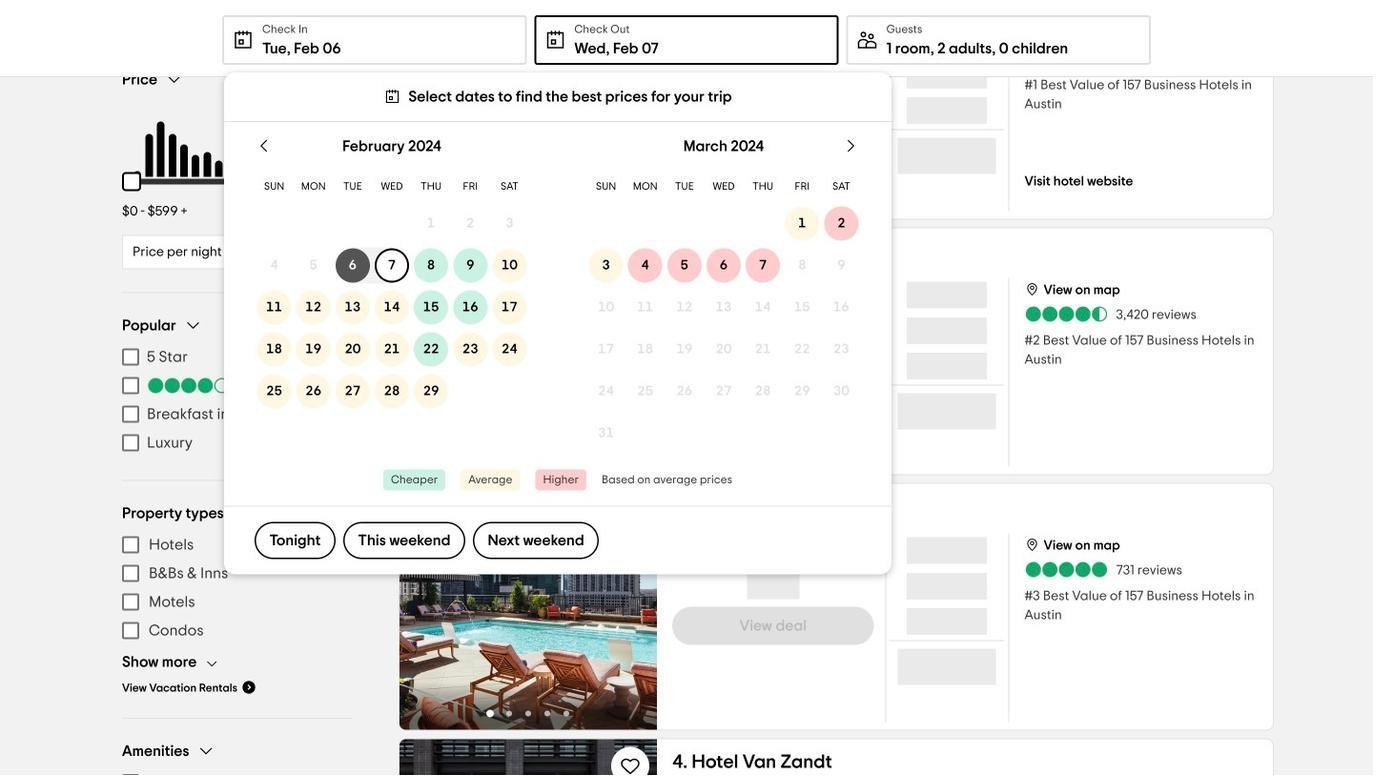 Task type: describe. For each thing, give the bounding box(es) containing it.
2 save to a trip image from the top
[[619, 755, 642, 775]]

2 menu from the top
[[122, 531, 353, 645]]

carousel of images figure for 4.5 of 5 bubbles. 3,420 reviews element
[[400, 228, 657, 474]]

4.5 of 5 bubbles. 5,729 reviews element
[[1025, 49, 1196, 68]]

row group for 1st grid from right
[[586, 203, 861, 454]]

1 menu from the top
[[122, 343, 353, 457]]

row group for first grid
[[255, 203, 529, 412]]

next month image
[[842, 136, 861, 155]]

fairmont austin downtown view image
[[400, 0, 657, 219]]

carousel of images figure for 5.0 of 5 bubbles. 731 reviews element
[[400, 484, 657, 730]]

save to a trip image
[[619, 499, 642, 522]]



Task type: locate. For each thing, give the bounding box(es) containing it.
menu
[[122, 343, 353, 457], [122, 531, 353, 645]]

2 row group from the left
[[586, 203, 861, 454]]

2 vertical spatial carousel of images figure
[[400, 484, 657, 730]]

5.0 of 5 bubbles. 731 reviews element
[[1025, 560, 1182, 579]]

group
[[111, 70, 353, 269], [122, 316, 353, 457], [122, 504, 353, 695], [122, 742, 353, 775]]

4.0 of 5 bubbles image
[[147, 378, 231, 393]]

4.5 of 5 bubbles. 3,420 reviews element
[[1025, 305, 1197, 324]]

3 carousel of images figure from the top
[[400, 484, 657, 730]]

1 horizontal spatial grid
[[586, 122, 861, 454]]

0 vertical spatial menu
[[122, 343, 353, 457]]

1 save to a trip image from the top
[[619, 244, 642, 267]]

1 vertical spatial save to a trip image
[[619, 755, 642, 775]]

row
[[255, 171, 529, 203], [586, 171, 861, 203], [255, 203, 529, 244], [586, 203, 861, 244], [255, 244, 529, 286], [586, 244, 861, 286], [255, 286, 529, 328], [586, 286, 861, 328], [255, 328, 529, 370], [586, 328, 861, 370], [255, 370, 529, 412], [586, 370, 861, 412]]

0 horizontal spatial grid
[[255, 122, 529, 454]]

1 carousel of images figure from the top
[[400, 0, 657, 219]]

2 grid from the left
[[586, 122, 861, 454]]

0 vertical spatial exterior image
[[400, 228, 657, 474]]

1 vertical spatial carousel of images figure
[[400, 228, 657, 474]]

carousel of images figure
[[400, 0, 657, 219], [400, 228, 657, 474], [400, 484, 657, 730]]

0 horizontal spatial row group
[[255, 203, 529, 412]]

0 vertical spatial carousel of images figure
[[400, 0, 657, 219]]

exterior image
[[400, 228, 657, 474], [400, 740, 657, 775]]

1 vertical spatial menu
[[122, 531, 353, 645]]

2 exterior image from the top
[[400, 740, 657, 775]]

previous month image
[[255, 136, 274, 155]]

grid
[[255, 122, 529, 454], [586, 122, 861, 454]]

1 exterior image from the top
[[400, 228, 657, 474]]

0 vertical spatial save to a trip image
[[619, 244, 642, 267]]

row group
[[255, 203, 529, 412], [586, 203, 861, 454]]

save to a trip image
[[619, 244, 642, 267], [619, 755, 642, 775]]

1 horizontal spatial row group
[[586, 203, 861, 454]]

1 vertical spatial exterior image
[[400, 740, 657, 775]]

1 row group from the left
[[255, 203, 529, 412]]

minimum price slider
[[111, 161, 153, 203]]

1 grid from the left
[[255, 122, 529, 454]]

2 carousel of images figure from the top
[[400, 228, 657, 474]]



Task type: vqa. For each thing, say whether or not it's contained in the screenshot.
for
no



